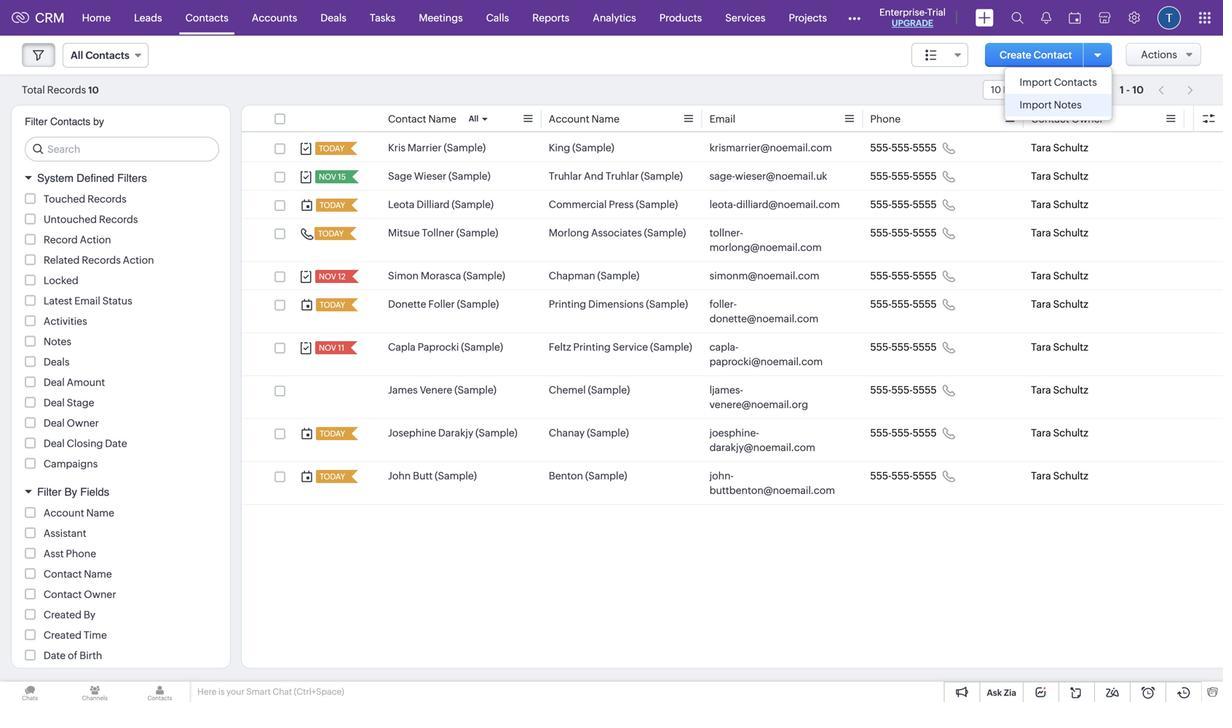 Task type: vqa. For each thing, say whether or not it's contained in the screenshot.
JOESPHINE- DARAKJY@NOEMAIL.COM "link"
yes



Task type: describe. For each thing, give the bounding box(es) containing it.
tara for venere@noemail.org
[[1031, 384, 1051, 396]]

capla paprocki (sample)
[[388, 341, 503, 353]]

(sample) right "tollner"
[[456, 227, 498, 239]]

1 tara from the top
[[1031, 142, 1051, 154]]

upgrade
[[892, 18, 933, 28]]

(sample) right press
[[636, 199, 678, 210]]

555-555-5555 for sage-wieser@noemail.uk
[[870, 170, 937, 182]]

capla
[[388, 341, 416, 353]]

king
[[549, 142, 570, 154]]

contacts right 'leads' 'link'
[[185, 12, 228, 24]]

joesphine- darakjy@noemail.com link
[[710, 426, 841, 455]]

system
[[37, 172, 74, 185]]

contacts for import contacts
[[1054, 76, 1097, 88]]

campaigns
[[44, 458, 98, 470]]

by for filter
[[64, 486, 77, 499]]

chapman (sample) link
[[549, 269, 639, 283]]

chanay (sample)
[[549, 427, 629, 439]]

chemel (sample)
[[549, 384, 630, 396]]

james
[[388, 384, 418, 396]]

tasks link
[[358, 0, 407, 35]]

1 vertical spatial contact owner
[[44, 589, 116, 601]]

tollner- morlong@noemail.com link
[[710, 226, 841, 255]]

morlong associates (sample) link
[[549, 226, 686, 240]]

krismarrier@noemail.com link
[[710, 141, 832, 155]]

import contacts
[[1020, 76, 1097, 88]]

page
[[1058, 84, 1080, 95]]

name up 'king (sample)'
[[592, 113, 620, 125]]

crm
[[35, 10, 64, 25]]

wieser
[[414, 170, 446, 182]]

tara for dilliard@noemail.com
[[1031, 199, 1051, 210]]

tollner- morlong@noemail.com
[[710, 227, 822, 253]]

records for total
[[47, 84, 86, 96]]

1 vertical spatial owner
[[67, 418, 99, 429]]

all for all
[[469, 114, 479, 123]]

donette@noemail.com
[[710, 313, 819, 325]]

(sample) right paprocki on the left of the page
[[461, 341, 503, 353]]

deal stage
[[44, 397, 94, 409]]

(sample) right 'butt'
[[435, 470, 477, 482]]

profile image
[[1158, 6, 1181, 29]]

dimensions
[[588, 299, 644, 310]]

1 - 10
[[1120, 84, 1144, 96]]

created by
[[44, 609, 95, 621]]

schultz for wieser@noemail.uk
[[1053, 170, 1088, 182]]

10 records per page
[[991, 84, 1080, 95]]

5555 for leota-dilliard@noemail.com
[[913, 199, 937, 210]]

simonm@noemail.com
[[710, 270, 820, 282]]

1 vertical spatial account name
[[44, 507, 114, 519]]

chats image
[[0, 682, 60, 703]]

10 for total records 10
[[88, 85, 99, 96]]

leota-
[[710, 199, 736, 210]]

contacts image
[[130, 682, 190, 703]]

tara for wieser@noemail.uk
[[1031, 170, 1051, 182]]

schultz for venere@noemail.org
[[1053, 384, 1088, 396]]

records for untouched
[[99, 214, 138, 225]]

tara for darakjy@noemail.com
[[1031, 427, 1051, 439]]

(sample) right service
[[650, 341, 692, 353]]

tara for paprocki@noemail.com
[[1031, 341, 1051, 353]]

Other Modules field
[[839, 6, 870, 29]]

sage
[[388, 170, 412, 182]]

products link
[[648, 0, 714, 35]]

chapman (sample)
[[549, 270, 639, 282]]

chapman
[[549, 270, 595, 282]]

nov for capla
[[319, 344, 336, 353]]

by
[[93, 116, 104, 127]]

home
[[82, 12, 111, 24]]

leota dilliard (sample)
[[388, 199, 494, 210]]

2 vertical spatial owner
[[84, 589, 116, 601]]

1 vertical spatial action
[[123, 254, 154, 266]]

mitsue tollner (sample) link
[[388, 226, 498, 240]]

create menu element
[[967, 0, 1003, 35]]

tara schultz for wieser@noemail.uk
[[1031, 170, 1088, 182]]

nov for sage
[[319, 173, 336, 182]]

5555 for tollner- morlong@noemail.com
[[913, 227, 937, 239]]

touched
[[44, 193, 85, 205]]

1 truhlar from the left
[[549, 170, 582, 182]]

5555 for john- buttbenton@noemail.com
[[913, 470, 937, 482]]

leota-dilliard@noemail.com
[[710, 199, 840, 210]]

name down fields
[[86, 507, 114, 519]]

schultz for morlong@noemail.com
[[1053, 227, 1088, 239]]

records for touched
[[87, 193, 126, 205]]

1 vertical spatial printing
[[573, 341, 611, 353]]

(sample) up sage wieser (sample) link
[[444, 142, 486, 154]]

5555 for ljames- venere@noemail.org
[[913, 384, 937, 396]]

10 Records Per Page field
[[983, 80, 1099, 100]]

date of birth
[[44, 650, 102, 662]]

chanay (sample) link
[[549, 426, 629, 440]]

butt
[[413, 470, 433, 482]]

chemel (sample) link
[[549, 383, 630, 398]]

benton (sample)
[[549, 470, 627, 482]]

sage wieser (sample)
[[388, 170, 491, 182]]

5 schultz from the top
[[1053, 270, 1088, 282]]

today for john butt (sample)
[[320, 473, 345, 482]]

5555 for joesphine- darakjy@noemail.com
[[913, 427, 937, 439]]

contact up the created by
[[44, 589, 82, 601]]

10 inside field
[[991, 84, 1001, 95]]

create contact button
[[985, 43, 1087, 67]]

today link for josephine
[[316, 427, 347, 440]]

printing dimensions (sample)
[[549, 299, 688, 310]]

services
[[725, 12, 766, 24]]

All Contacts field
[[63, 43, 148, 68]]

today link for mitsue
[[315, 227, 345, 240]]

(sample) right wieser
[[449, 170, 491, 182]]

created for created by
[[44, 609, 82, 621]]

555-555-5555 for leota-dilliard@noemail.com
[[870, 199, 937, 210]]

contacts for filter contacts by
[[50, 116, 90, 127]]

simonm@noemail.com link
[[710, 269, 820, 283]]

calls
[[486, 12, 509, 24]]

paprocki@noemail.com
[[710, 356, 823, 368]]

5555 for simonm@noemail.com
[[913, 270, 937, 282]]

enterprise-trial upgrade
[[880, 7, 946, 28]]

deal for deal stage
[[44, 397, 65, 409]]

5 tara schultz from the top
[[1031, 270, 1088, 282]]

feltz
[[549, 341, 571, 353]]

(sample) right venere
[[454, 384, 497, 396]]

darakjy@noemail.com
[[710, 442, 815, 454]]

1 horizontal spatial date
[[105, 438, 127, 450]]

benton (sample) link
[[549, 469, 627, 483]]

schultz for darakjy@noemail.com
[[1053, 427, 1088, 439]]

kris marrier (sample)
[[388, 142, 486, 154]]

filter by fields button
[[12, 479, 230, 505]]

josephine darakjy (sample) link
[[388, 426, 518, 440]]

deal for deal owner
[[44, 418, 65, 429]]

contact inside button
[[1034, 49, 1072, 61]]

1 horizontal spatial email
[[710, 113, 735, 125]]

chemel
[[549, 384, 586, 396]]

asst
[[44, 548, 64, 560]]

nov 11 link
[[315, 341, 346, 355]]

records for related
[[82, 254, 121, 266]]

john- buttbenton@noemail.com
[[710, 470, 835, 497]]

morlong associates (sample)
[[549, 227, 686, 239]]

tara schultz for paprocki@noemail.com
[[1031, 341, 1088, 353]]

(ctrl+space)
[[294, 687, 344, 697]]

morasca
[[421, 270, 461, 282]]

nov for simon
[[319, 272, 336, 281]]

(sample) right foller
[[457, 299, 499, 310]]

records for 10
[[1003, 84, 1039, 95]]

(sample) right chanay
[[587, 427, 629, 439]]

kris marrier (sample) link
[[388, 141, 486, 155]]

(sample) right benton
[[585, 470, 627, 482]]

tara schultz for buttbenton@noemail.com
[[1031, 470, 1088, 482]]

12
[[338, 272, 346, 281]]

morlong@noemail.com
[[710, 242, 822, 253]]

amount
[[67, 377, 105, 388]]

1 horizontal spatial contact name
[[388, 113, 456, 125]]

5555 for krismarrier@noemail.com
[[913, 142, 937, 154]]

deal closing date
[[44, 438, 127, 450]]

tara schultz for venere@noemail.org
[[1031, 384, 1088, 396]]

leota dilliard (sample) link
[[388, 197, 494, 212]]

schultz for dilliard@noemail.com
[[1053, 199, 1088, 210]]

5555 for capla- paprocki@noemail.com
[[913, 341, 937, 353]]

status
[[102, 295, 132, 307]]

import for import notes
[[1020, 99, 1052, 111]]

simon morasca (sample) link
[[388, 269, 505, 283]]

capla- paprocki@noemail.com
[[710, 341, 823, 368]]

foller
[[428, 299, 455, 310]]



Task type: locate. For each thing, give the bounding box(es) containing it.
untouched
[[44, 214, 97, 225]]

deal up deal stage
[[44, 377, 65, 388]]

contacts left by
[[50, 116, 90, 127]]

2 vertical spatial nov
[[319, 344, 336, 353]]

3 deal from the top
[[44, 418, 65, 429]]

1 vertical spatial all
[[469, 114, 479, 123]]

(sample) right dilliard
[[452, 199, 494, 210]]

5555 for foller- donette@noemail.com
[[913, 299, 937, 310]]

1 horizontal spatial contact owner
[[1031, 113, 1104, 125]]

10 5555 from the top
[[913, 470, 937, 482]]

today for leota dilliard (sample)
[[320, 201, 345, 210]]

filter down total
[[25, 116, 47, 127]]

benton
[[549, 470, 583, 482]]

actions
[[1141, 49, 1177, 60]]

3 tara schultz from the top
[[1031, 199, 1088, 210]]

4 tara schultz from the top
[[1031, 227, 1088, 239]]

8 555-555-5555 from the top
[[870, 384, 937, 396]]

all up total records 10
[[71, 50, 83, 61]]

email up krismarrier@noemail.com
[[710, 113, 735, 125]]

search image
[[1011, 12, 1024, 24]]

1 nov from the top
[[319, 173, 336, 182]]

0 vertical spatial contact name
[[388, 113, 456, 125]]

2 tara from the top
[[1031, 170, 1051, 182]]

0 horizontal spatial account
[[44, 507, 84, 519]]

contact up the kris
[[388, 113, 426, 125]]

date right closing
[[105, 438, 127, 450]]

kris
[[388, 142, 406, 154]]

morlong
[[549, 227, 589, 239]]

filter inside "dropdown button"
[[37, 486, 61, 499]]

555-555-5555 for simonm@noemail.com
[[870, 270, 937, 282]]

0 horizontal spatial all
[[71, 50, 83, 61]]

today link for kris
[[315, 142, 346, 155]]

0 vertical spatial filter
[[25, 116, 47, 127]]

2 truhlar from the left
[[606, 170, 639, 182]]

records down "touched records"
[[99, 214, 138, 225]]

leota-dilliard@noemail.com link
[[710, 197, 840, 212]]

1 vertical spatial nov
[[319, 272, 336, 281]]

(sample) up commercial press (sample) on the top of page
[[641, 170, 683, 182]]

deals up deal amount
[[44, 356, 69, 368]]

1 vertical spatial import
[[1020, 99, 1052, 111]]

(sample) right dimensions
[[646, 299, 688, 310]]

account name
[[549, 113, 620, 125], [44, 507, 114, 519]]

1 horizontal spatial action
[[123, 254, 154, 266]]

0 horizontal spatial 10
[[88, 85, 99, 96]]

owner down page
[[1071, 113, 1104, 125]]

filter contacts by
[[25, 116, 104, 127]]

0 horizontal spatial contact owner
[[44, 589, 116, 601]]

0 vertical spatial owner
[[1071, 113, 1104, 125]]

filter down campaigns
[[37, 486, 61, 499]]

ljames- venere@noemail.org link
[[710, 383, 841, 412]]

today link for donette
[[316, 299, 347, 312]]

channels image
[[65, 682, 125, 703]]

1 vertical spatial deals
[[44, 356, 69, 368]]

tara schultz for donette@noemail.com
[[1031, 299, 1088, 310]]

(sample) right darakjy
[[475, 427, 518, 439]]

created for created time
[[44, 630, 82, 641]]

2 deal from the top
[[44, 397, 65, 409]]

nov inside the nov 12 link
[[319, 272, 336, 281]]

joesphine-
[[710, 427, 759, 439]]

tollner-
[[710, 227, 743, 239]]

tara schultz for darakjy@noemail.com
[[1031, 427, 1088, 439]]

2 created from the top
[[44, 630, 82, 641]]

nov inside 'nov 11' link
[[319, 344, 336, 353]]

1 vertical spatial filter
[[37, 486, 61, 499]]

of
[[68, 650, 77, 662]]

4 5555 from the top
[[913, 227, 937, 239]]

printing right feltz
[[573, 341, 611, 353]]

by left fields
[[64, 486, 77, 499]]

6 tara from the top
[[1031, 299, 1051, 310]]

1 deal from the top
[[44, 377, 65, 388]]

4 deal from the top
[[44, 438, 65, 450]]

0 horizontal spatial account name
[[44, 507, 114, 519]]

None field
[[912, 43, 968, 67]]

analytics link
[[581, 0, 648, 35]]

all up kris marrier (sample)
[[469, 114, 479, 123]]

press
[[609, 199, 634, 210]]

4 tara from the top
[[1031, 227, 1051, 239]]

by for created
[[84, 609, 95, 621]]

date left of
[[44, 650, 66, 662]]

1 tara schultz from the top
[[1031, 142, 1088, 154]]

9 tara from the top
[[1031, 427, 1051, 439]]

1 vertical spatial contact name
[[44, 569, 112, 580]]

accounts
[[252, 12, 297, 24]]

(sample) right associates
[[644, 227, 686, 239]]

4 555-555-5555 from the top
[[870, 227, 937, 239]]

1 vertical spatial email
[[74, 295, 100, 307]]

1 vertical spatial by
[[84, 609, 95, 621]]

dilliard
[[417, 199, 450, 210]]

2 nov from the top
[[319, 272, 336, 281]]

records down defined
[[87, 193, 126, 205]]

5 5555 from the top
[[913, 270, 937, 282]]

1 horizontal spatial 10
[[991, 84, 1001, 95]]

2 555-555-5555 from the top
[[870, 170, 937, 182]]

crm link
[[12, 10, 64, 25]]

6 tara schultz from the top
[[1031, 299, 1088, 310]]

0 vertical spatial by
[[64, 486, 77, 499]]

by inside "dropdown button"
[[64, 486, 77, 499]]

0 vertical spatial all
[[71, 50, 83, 61]]

555-555-5555
[[870, 142, 937, 154], [870, 170, 937, 182], [870, 199, 937, 210], [870, 227, 937, 239], [870, 270, 937, 282], [870, 299, 937, 310], [870, 341, 937, 353], [870, 384, 937, 396], [870, 427, 937, 439], [870, 470, 937, 482]]

3 nov from the top
[[319, 344, 336, 353]]

1 vertical spatial notes
[[44, 336, 71, 348]]

account up king
[[549, 113, 589, 125]]

7 555-555-5555 from the top
[[870, 341, 937, 353]]

total records 10
[[22, 84, 99, 96]]

3 555-555-5555 from the top
[[870, 199, 937, 210]]

0 horizontal spatial by
[[64, 486, 77, 499]]

0 vertical spatial action
[[80, 234, 111, 246]]

10
[[1132, 84, 1144, 96], [991, 84, 1001, 95], [88, 85, 99, 96]]

2 tara schultz from the top
[[1031, 170, 1088, 182]]

0 vertical spatial date
[[105, 438, 127, 450]]

profile element
[[1149, 0, 1190, 35]]

ljames- venere@noemail.org
[[710, 384, 808, 411]]

6 5555 from the top
[[913, 299, 937, 310]]

10 schultz from the top
[[1053, 470, 1088, 482]]

deal up campaigns
[[44, 438, 65, 450]]

2 import from the top
[[1020, 99, 1052, 111]]

555-555-5555 for john- buttbenton@noemail.com
[[870, 470, 937, 482]]

Search text field
[[25, 138, 218, 161]]

0 horizontal spatial notes
[[44, 336, 71, 348]]

name up the kris marrier (sample) "link"
[[428, 113, 456, 125]]

contacts for all contacts
[[85, 50, 129, 61]]

email right latest
[[74, 295, 100, 307]]

9 555-555-5555 from the top
[[870, 427, 937, 439]]

3 5555 from the top
[[913, 199, 937, 210]]

0 vertical spatial account
[[549, 113, 589, 125]]

total
[[22, 84, 45, 96]]

donette foller (sample) link
[[388, 297, 499, 312]]

3 schultz from the top
[[1053, 199, 1088, 210]]

import for import contacts
[[1020, 76, 1052, 88]]

associates
[[591, 227, 642, 239]]

filter for filter contacts by
[[25, 116, 47, 127]]

action up related records action
[[80, 234, 111, 246]]

6 schultz from the top
[[1053, 299, 1088, 310]]

dilliard@noemail.com
[[736, 199, 840, 210]]

contact down asst phone
[[44, 569, 82, 580]]

555-555-5555 for ljames- venere@noemail.org
[[870, 384, 937, 396]]

action up "status"
[[123, 254, 154, 266]]

signals element
[[1032, 0, 1060, 36]]

1 horizontal spatial all
[[469, 114, 479, 123]]

(sample) up printing dimensions (sample) link
[[597, 270, 639, 282]]

today link for john
[[316, 470, 347, 483]]

simon morasca (sample)
[[388, 270, 505, 282]]

birth
[[80, 650, 102, 662]]

10 tara from the top
[[1031, 470, 1051, 482]]

10 down the create
[[991, 84, 1001, 95]]

8 tara schultz from the top
[[1031, 384, 1088, 396]]

commercial
[[549, 199, 607, 210]]

nov left 11
[[319, 344, 336, 353]]

records left per
[[1003, 84, 1039, 95]]

1 vertical spatial created
[[44, 630, 82, 641]]

deal left stage
[[44, 397, 65, 409]]

tara for morlong@noemail.com
[[1031, 227, 1051, 239]]

created down the created by
[[44, 630, 82, 641]]

0 vertical spatial import
[[1020, 76, 1052, 88]]

1 schultz from the top
[[1053, 142, 1088, 154]]

wieser@noemail.uk
[[735, 170, 827, 182]]

8 5555 from the top
[[913, 384, 937, 396]]

time
[[84, 630, 107, 641]]

all for all contacts
[[71, 50, 83, 61]]

9 tara schultz from the top
[[1031, 427, 1088, 439]]

4 schultz from the top
[[1053, 227, 1088, 239]]

truhlar left and
[[549, 170, 582, 182]]

owner up closing
[[67, 418, 99, 429]]

defined
[[77, 172, 114, 185]]

tara schultz for morlong@noemail.com
[[1031, 227, 1088, 239]]

nov left 12
[[319, 272, 336, 281]]

notes down page
[[1054, 99, 1082, 111]]

king (sample)
[[549, 142, 614, 154]]

records inside field
[[1003, 84, 1039, 95]]

contact up import contacts
[[1034, 49, 1072, 61]]

2 5555 from the top
[[913, 170, 937, 182]]

king (sample) link
[[549, 141, 614, 155]]

tollner
[[422, 227, 454, 239]]

john butt (sample)
[[388, 470, 477, 482]]

11
[[338, 344, 344, 353]]

1 horizontal spatial phone
[[870, 113, 901, 125]]

create menu image
[[976, 9, 994, 27]]

records
[[47, 84, 86, 96], [1003, 84, 1039, 95], [87, 193, 126, 205], [99, 214, 138, 225], [82, 254, 121, 266]]

activities
[[44, 316, 87, 327]]

today for donette foller (sample)
[[320, 301, 345, 310]]

system defined filters button
[[12, 165, 230, 191]]

contacts down home link
[[85, 50, 129, 61]]

per
[[1041, 84, 1056, 95]]

0 vertical spatial deals
[[321, 12, 346, 24]]

james venere (sample)
[[388, 384, 497, 396]]

john-
[[710, 470, 734, 482]]

contacts link
[[174, 0, 240, 35]]

2 schultz from the top
[[1053, 170, 1088, 182]]

truhlar up press
[[606, 170, 639, 182]]

today
[[319, 144, 344, 153], [320, 201, 345, 210], [318, 229, 344, 238], [320, 301, 345, 310], [320, 430, 345, 439], [320, 473, 345, 482]]

1 horizontal spatial deals
[[321, 12, 346, 24]]

foller-
[[710, 299, 737, 310]]

and
[[584, 170, 604, 182]]

paprocki
[[418, 341, 459, 353]]

here
[[197, 687, 217, 697]]

nov left '15'
[[319, 173, 336, 182]]

leads link
[[122, 0, 174, 35]]

7 schultz from the top
[[1053, 341, 1088, 353]]

0 vertical spatial phone
[[870, 113, 901, 125]]

5555 for sage-wieser@noemail.uk
[[913, 170, 937, 182]]

notes down "activities" on the left
[[44, 336, 71, 348]]

filter for filter by fields
[[37, 486, 61, 499]]

0 horizontal spatial date
[[44, 650, 66, 662]]

all
[[71, 50, 83, 61], [469, 114, 479, 123]]

create contact
[[1000, 49, 1072, 61]]

mitsue tollner (sample)
[[388, 227, 498, 239]]

size image
[[925, 49, 937, 62]]

calendar image
[[1069, 12, 1081, 24]]

7 tara from the top
[[1031, 341, 1051, 353]]

deal for deal amount
[[44, 377, 65, 388]]

0 horizontal spatial truhlar
[[549, 170, 582, 182]]

tara for donette@noemail.com
[[1031, 299, 1051, 310]]

0 horizontal spatial email
[[74, 295, 100, 307]]

contact name
[[388, 113, 456, 125], [44, 569, 112, 580]]

555-555-5555 for tollner- morlong@noemail.com
[[870, 227, 937, 239]]

contact down 'import notes'
[[1031, 113, 1069, 125]]

donette foller (sample)
[[388, 299, 499, 310]]

tara for buttbenton@noemail.com
[[1031, 470, 1051, 482]]

nov inside nov 15 link
[[319, 173, 336, 182]]

(sample) right morasca at top left
[[463, 270, 505, 282]]

today link for leota
[[316, 199, 347, 212]]

schultz for donette@noemail.com
[[1053, 299, 1088, 310]]

contact name up the "marrier"
[[388, 113, 456, 125]]

0 vertical spatial contact owner
[[1031, 113, 1104, 125]]

7 tara schultz from the top
[[1031, 341, 1088, 353]]

row group containing kris marrier (sample)
[[242, 134, 1223, 505]]

contacts up import notes "link"
[[1054, 76, 1097, 88]]

(sample) right chemel
[[588, 384, 630, 396]]

by up the time
[[84, 609, 95, 621]]

tara schultz for dilliard@noemail.com
[[1031, 199, 1088, 210]]

10 right - at top right
[[1132, 84, 1144, 96]]

contacts inside field
[[85, 50, 129, 61]]

owner
[[1071, 113, 1104, 125], [67, 418, 99, 429], [84, 589, 116, 601]]

deal
[[44, 377, 65, 388], [44, 397, 65, 409], [44, 418, 65, 429], [44, 438, 65, 450]]

owner up the created by
[[84, 589, 116, 601]]

10 tara schultz from the top
[[1031, 470, 1088, 482]]

8 tara from the top
[[1031, 384, 1051, 396]]

7 5555 from the top
[[913, 341, 937, 353]]

deal for deal closing date
[[44, 438, 65, 450]]

0 horizontal spatial deals
[[44, 356, 69, 368]]

1 horizontal spatial notes
[[1054, 99, 1082, 111]]

1 vertical spatial phone
[[66, 548, 96, 560]]

name down asst phone
[[84, 569, 112, 580]]

printing down chapman
[[549, 299, 586, 310]]

notes inside import notes "link"
[[1054, 99, 1082, 111]]

0 vertical spatial account name
[[549, 113, 620, 125]]

0 vertical spatial created
[[44, 609, 82, 621]]

created up created time
[[44, 609, 82, 621]]

0 horizontal spatial action
[[80, 234, 111, 246]]

1 horizontal spatial account name
[[549, 113, 620, 125]]

deals left tasks
[[321, 12, 346, 24]]

search element
[[1003, 0, 1032, 36]]

9 schultz from the top
[[1053, 427, 1088, 439]]

555-
[[870, 142, 892, 154], [892, 142, 913, 154], [870, 170, 892, 182], [892, 170, 913, 182], [870, 199, 892, 210], [892, 199, 913, 210], [870, 227, 892, 239], [892, 227, 913, 239], [870, 270, 892, 282], [892, 270, 913, 282], [870, 299, 892, 310], [892, 299, 913, 310], [870, 341, 892, 353], [892, 341, 913, 353], [870, 384, 892, 396], [892, 384, 913, 396], [870, 427, 892, 439], [892, 427, 913, 439], [870, 470, 892, 482], [892, 470, 913, 482]]

5 555-555-5555 from the top
[[870, 270, 937, 282]]

john- buttbenton@noemail.com link
[[710, 469, 841, 498]]

truhlar and truhlar (sample) link
[[549, 169, 683, 183]]

5 tara from the top
[[1031, 270, 1051, 282]]

account up 'assistant'
[[44, 507, 84, 519]]

stage
[[67, 397, 94, 409]]

6 555-555-5555 from the top
[[870, 299, 937, 310]]

1 horizontal spatial truhlar
[[606, 170, 639, 182]]

signals image
[[1041, 12, 1051, 24]]

1 horizontal spatial account
[[549, 113, 589, 125]]

chat
[[273, 687, 292, 697]]

10 up by
[[88, 85, 99, 96]]

schultz for buttbenton@noemail.com
[[1053, 470, 1088, 482]]

9 5555 from the top
[[913, 427, 937, 439]]

navigation
[[1151, 79, 1201, 100]]

1 horizontal spatial by
[[84, 609, 95, 621]]

records down record action
[[82, 254, 121, 266]]

import notes link
[[1005, 94, 1112, 116]]

555-555-5555 for krismarrier@noemail.com
[[870, 142, 937, 154]]

analytics
[[593, 12, 636, 24]]

commercial press (sample) link
[[549, 197, 678, 212]]

1
[[1120, 84, 1124, 96]]

trial
[[927, 7, 946, 18]]

all inside field
[[71, 50, 83, 61]]

contact owner down 'import notes'
[[1031, 113, 1104, 125]]

0 vertical spatial nov
[[319, 173, 336, 182]]

schultz for paprocki@noemail.com
[[1053, 341, 1088, 353]]

contact name down asst phone
[[44, 569, 112, 580]]

touched records
[[44, 193, 126, 205]]

import inside "link"
[[1020, 99, 1052, 111]]

1 created from the top
[[44, 609, 82, 621]]

foller- donette@noemail.com link
[[710, 297, 841, 326]]

schultz
[[1053, 142, 1088, 154], [1053, 170, 1088, 182], [1053, 199, 1088, 210], [1053, 227, 1088, 239], [1053, 270, 1088, 282], [1053, 299, 1088, 310], [1053, 341, 1088, 353], [1053, 384, 1088, 396], [1053, 427, 1088, 439], [1053, 470, 1088, 482]]

0 horizontal spatial phone
[[66, 548, 96, 560]]

3 tara from the top
[[1031, 199, 1051, 210]]

nov 11
[[319, 344, 344, 353]]

today for josephine darakjy (sample)
[[320, 430, 345, 439]]

10 555-555-5555 from the top
[[870, 470, 937, 482]]

8 schultz from the top
[[1053, 384, 1088, 396]]

555-555-5555 for foller- donette@noemail.com
[[870, 299, 937, 310]]

1 vertical spatial account
[[44, 507, 84, 519]]

2 horizontal spatial 10
[[1132, 84, 1144, 96]]

1 vertical spatial date
[[44, 650, 66, 662]]

records up the filter contacts by
[[47, 84, 86, 96]]

foller- donette@noemail.com
[[710, 299, 819, 325]]

locked
[[44, 275, 78, 286]]

is
[[218, 687, 225, 697]]

account name down filter by fields
[[44, 507, 114, 519]]

deal down deal stage
[[44, 418, 65, 429]]

meetings
[[419, 12, 463, 24]]

1 import from the top
[[1020, 76, 1052, 88]]

(sample) up and
[[572, 142, 614, 154]]

0 horizontal spatial contact name
[[44, 569, 112, 580]]

sage-
[[710, 170, 735, 182]]

nov 15 link
[[315, 170, 347, 183]]

here is your smart chat (ctrl+space)
[[197, 687, 344, 697]]

today for kris marrier (sample)
[[319, 144, 344, 153]]

0 vertical spatial printing
[[549, 299, 586, 310]]

0 vertical spatial notes
[[1054, 99, 1082, 111]]

1 555-555-5555 from the top
[[870, 142, 937, 154]]

10 inside total records 10
[[88, 85, 99, 96]]

10 for 1 - 10
[[1132, 84, 1144, 96]]

meetings link
[[407, 0, 474, 35]]

contact owner up the created by
[[44, 589, 116, 601]]

nov 15
[[319, 173, 346, 182]]

5555
[[913, 142, 937, 154], [913, 170, 937, 182], [913, 199, 937, 210], [913, 227, 937, 239], [913, 270, 937, 282], [913, 299, 937, 310], [913, 341, 937, 353], [913, 384, 937, 396], [913, 427, 937, 439], [913, 470, 937, 482]]

0 vertical spatial email
[[710, 113, 735, 125]]

555-555-5555 for joesphine- darakjy@noemail.com
[[870, 427, 937, 439]]

1 5555 from the top
[[913, 142, 937, 154]]

record
[[44, 234, 78, 246]]

untouched records
[[44, 214, 138, 225]]

555-555-5555 for capla- paprocki@noemail.com
[[870, 341, 937, 353]]

account name up king (sample) link
[[549, 113, 620, 125]]

row group
[[242, 134, 1223, 505]]

donette
[[388, 299, 426, 310]]

today for mitsue tollner (sample)
[[318, 229, 344, 238]]



